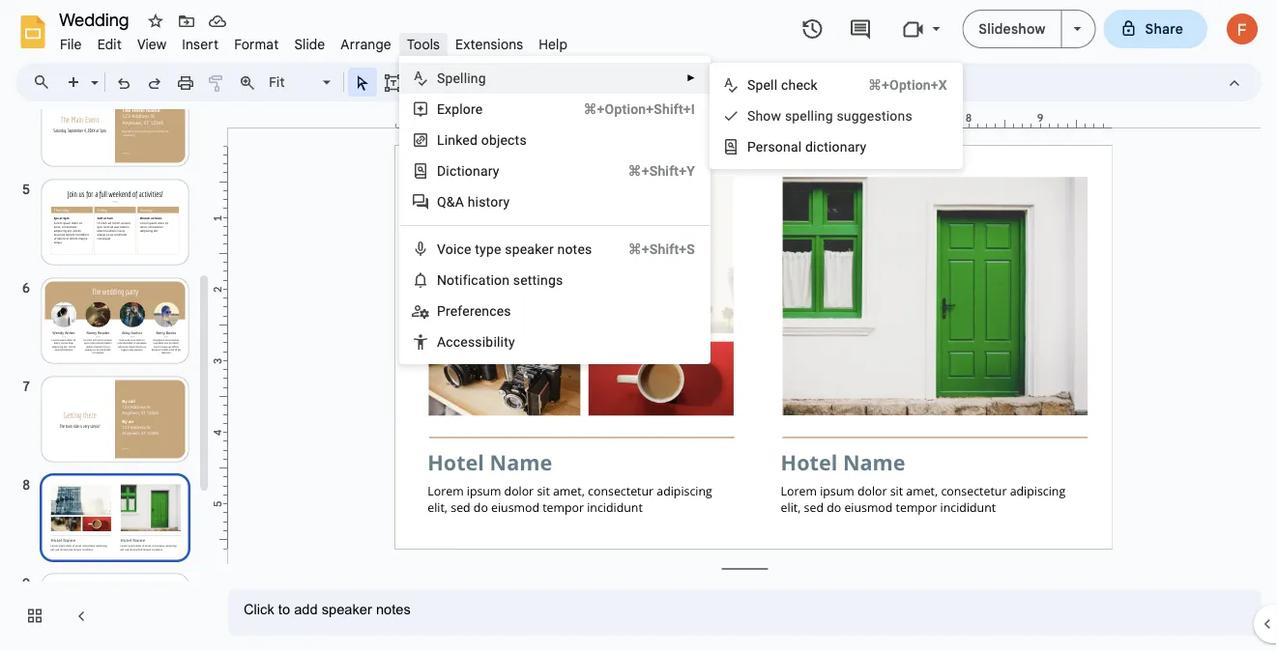Task type: describe. For each thing, give the bounding box(es) containing it.
insert menu item
[[174, 33, 226, 56]]

l inked objects
[[437, 132, 527, 148]]

inked
[[444, 132, 478, 148]]

view
[[137, 36, 167, 53]]

application containing slideshow
[[0, 0, 1277, 652]]

arrange menu item
[[333, 33, 399, 56]]

extensions menu item
[[448, 33, 531, 56]]

edit menu item
[[90, 33, 129, 56]]

1 vertical spatial c
[[446, 334, 453, 350]]

check
[[781, 77, 818, 93]]

Rename text field
[[52, 8, 140, 31]]

tionary
[[824, 139, 867, 155]]

personal
[[747, 139, 802, 155]]

⌘+shift+s element
[[605, 240, 695, 259]]

explo
[[437, 101, 471, 117]]

extensions
[[456, 36, 523, 53]]

n o tification settings
[[437, 272, 563, 288]]

references
[[446, 303, 511, 319]]

s pell check
[[747, 77, 818, 93]]

personal di c tionary
[[747, 139, 867, 155]]

help menu item
[[531, 33, 575, 56]]

h
[[756, 108, 763, 124]]

di
[[805, 139, 817, 155]]

accessibility c element
[[437, 334, 521, 350]]

r
[[471, 101, 476, 117]]

personal dictionary c element
[[747, 139, 873, 155]]

insert
[[182, 36, 219, 53]]

p
[[437, 303, 446, 319]]

slideshow
[[979, 20, 1046, 37]]

dictionary d element
[[437, 163, 505, 179]]

presentation options image
[[1074, 27, 1082, 31]]

n
[[437, 272, 447, 288]]

s h ow spelling suggestions
[[747, 108, 913, 124]]

⌘+option+shift+i element
[[560, 100, 695, 119]]

show spelling suggestions h element
[[747, 108, 918, 124]]

⌘+option+shift+i
[[583, 101, 695, 117]]

slide
[[294, 36, 325, 53]]

Zoom field
[[263, 69, 339, 97]]

s left ow
[[747, 108, 756, 124]]

⌘+option+x element
[[845, 75, 948, 95]]

q
[[437, 194, 446, 210]]

explore r element
[[437, 101, 489, 117]]

Menus field
[[24, 69, 67, 96]]

0 vertical spatial c
[[817, 139, 824, 155]]

theme
[[739, 73, 782, 90]]

file
[[60, 36, 82, 53]]

main toolbar
[[57, 68, 881, 97]]

preferences p element
[[437, 303, 517, 319]]

e
[[476, 101, 483, 117]]

transition button
[[800, 68, 880, 97]]

q&a history q element
[[437, 194, 516, 210]]

a c cessibility
[[437, 334, 515, 350]]

cessibility
[[453, 334, 515, 350]]

spelling s element
[[437, 70, 492, 86]]

voice type speaker notes v element
[[437, 241, 598, 257]]

pell
[[756, 77, 778, 93]]

s for pelling
[[437, 70, 445, 86]]

a
[[437, 334, 446, 350]]

v
[[437, 241, 445, 257]]

settings
[[513, 272, 563, 288]]

ictionary
[[446, 163, 500, 179]]



Task type: locate. For each thing, give the bounding box(es) containing it.
s pelling
[[437, 70, 486, 86]]

share
[[1145, 20, 1184, 37]]

⌘+option+x
[[868, 77, 948, 93]]

Star checkbox
[[142, 8, 169, 35]]

o
[[447, 272, 455, 288]]

&a
[[446, 194, 464, 210]]

l
[[437, 132, 444, 148]]

format
[[234, 36, 279, 53]]

speaker
[[505, 241, 554, 257]]

view menu item
[[129, 33, 174, 56]]

d ictionary
[[437, 163, 500, 179]]

s up explo
[[437, 70, 445, 86]]

navigation
[[0, 75, 213, 652]]

help
[[539, 36, 568, 53]]

v oice type speaker notes
[[437, 241, 592, 257]]

application
[[0, 0, 1277, 652]]

menu bar banner
[[0, 0, 1277, 652]]

menu bar inside menu bar banner
[[52, 25, 575, 57]]

notification settings o element
[[437, 272, 569, 288]]

c
[[817, 139, 824, 155], [446, 334, 453, 350]]

explo r e
[[437, 101, 483, 117]]

theme button
[[730, 68, 791, 97]]

⌘+shift+y
[[628, 163, 695, 179]]

history
[[468, 194, 510, 210]]

file menu item
[[52, 33, 90, 56]]

tools menu item
[[399, 33, 448, 56]]

oice
[[445, 241, 472, 257]]

spell check s element
[[747, 77, 824, 93]]

s for pell check
[[747, 77, 756, 93]]

format menu item
[[226, 33, 287, 56]]

objects
[[481, 132, 527, 148]]

0 horizontal spatial c
[[446, 334, 453, 350]]

Zoom text field
[[266, 69, 320, 96]]

slide menu item
[[287, 33, 333, 56]]

slideshow button
[[962, 10, 1062, 48]]

⌘+shift+s
[[628, 241, 695, 257]]

pelling
[[445, 70, 486, 86]]

menu bar
[[52, 25, 575, 57]]

spelling
[[785, 108, 833, 124]]

transition
[[809, 73, 871, 90]]

tools
[[407, 36, 440, 53]]

1 horizontal spatial c
[[817, 139, 824, 155]]

type
[[475, 241, 501, 257]]

edit
[[97, 36, 122, 53]]

s
[[437, 70, 445, 86], [747, 77, 756, 93], [747, 108, 756, 124]]

menu bar containing file
[[52, 25, 575, 57]]

new slide with layout image
[[86, 70, 99, 76]]

tification
[[455, 272, 510, 288]]

notes
[[557, 241, 592, 257]]

d
[[437, 163, 446, 179]]

ow
[[763, 108, 782, 124]]

arrange
[[341, 36, 392, 53]]

menu
[[399, 56, 711, 652], [710, 63, 963, 169]]

p references
[[437, 303, 511, 319]]

q &a history
[[437, 194, 510, 210]]

s up h
[[747, 77, 756, 93]]

►
[[687, 73, 696, 84]]

share button
[[1104, 10, 1208, 48]]

suggestions
[[837, 108, 913, 124]]

⌘+shift+y element
[[605, 161, 695, 181]]

linked objects l element
[[437, 132, 533, 148]]



Task type: vqa. For each thing, say whether or not it's contained in the screenshot.
2nd "Option"
no



